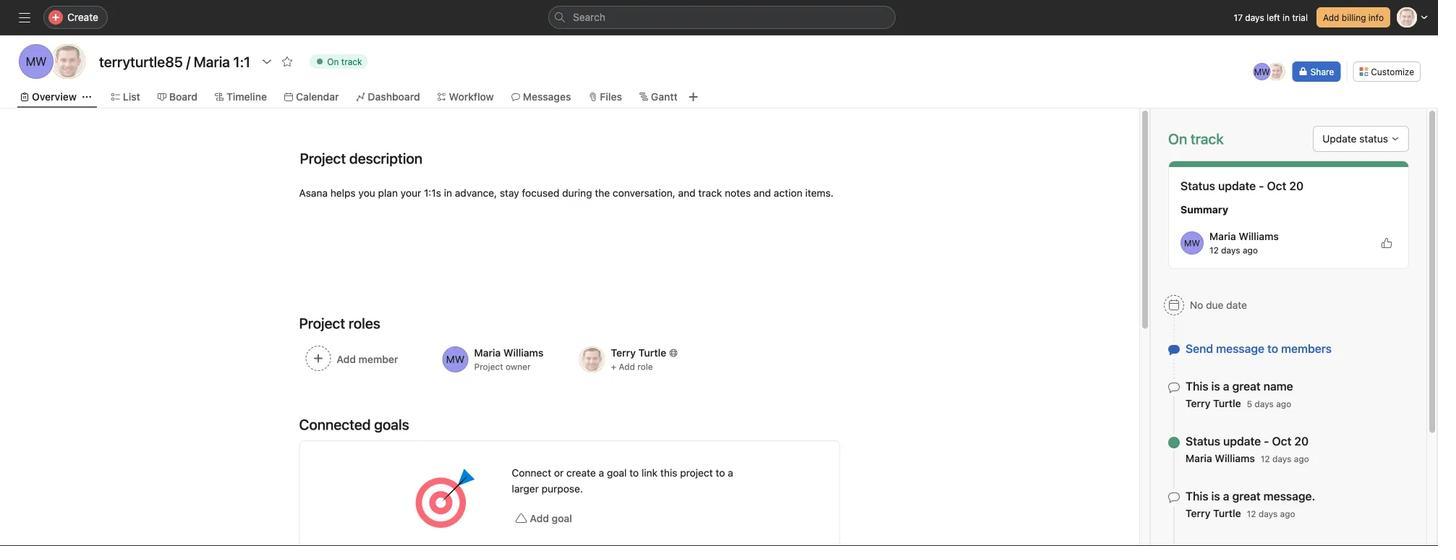 Task type: vqa. For each thing, say whether or not it's contained in the screenshot.
Warlords
no



Task type: describe. For each thing, give the bounding box(es) containing it.
focused
[[522, 187, 560, 199]]

project
[[474, 362, 504, 372]]

add member
[[337, 354, 398, 366]]

on track button
[[303, 51, 375, 72]]

due
[[1207, 299, 1224, 311]]

name
[[1264, 380, 1294, 393]]

status update - oct 20 maria williams 12 days ago
[[1186, 435, 1310, 465]]

ago inside the maria williams 12 days ago
[[1244, 245, 1259, 256]]

days right 17
[[1246, 12, 1265, 22]]

maria williams
[[474, 347, 544, 359]]

this is a great message. terry turtle 12 days ago
[[1186, 490, 1316, 520]]

files link
[[589, 89, 622, 105]]

this is a great name terry turtle 5 days ago
[[1186, 380, 1294, 410]]

search button
[[549, 6, 896, 29]]

ago for message.
[[1281, 509, 1296, 519]]

project roles
[[299, 315, 381, 332]]

goal inside connect or create a goal to link this project to a larger purpose.
[[607, 467, 627, 479]]

this is a great message. button
[[1186, 489, 1316, 504]]

maria williams project owner
[[474, 347, 544, 372]]

helps
[[331, 187, 356, 199]]

customize
[[1372, 67, 1415, 77]]

calendar
[[296, 91, 339, 103]]

a right project
[[728, 467, 734, 479]]

create
[[67, 11, 98, 23]]

- for oct
[[1265, 435, 1270, 448]]

oct
[[1273, 435, 1292, 448]]

create
[[567, 467, 596, 479]]

add for add goal
[[530, 513, 549, 525]]

maria inside status update - oct 20 maria williams 12 days ago
[[1186, 453, 1213, 465]]

- for oct 20
[[1260, 179, 1265, 193]]

12 for is
[[1248, 509, 1257, 519]]

trial
[[1293, 12, 1309, 22]]

1 vertical spatial track
[[699, 187, 723, 199]]

this is a great name link
[[1186, 380, 1294, 393]]

17
[[1235, 12, 1244, 22]]

ago for name
[[1277, 399, 1292, 409]]

overview link
[[20, 89, 77, 105]]

great for message.
[[1233, 490, 1261, 503]]

a right create
[[599, 467, 605, 479]]

17 days left in trial
[[1235, 12, 1309, 22]]

track inside popup button
[[341, 56, 362, 67]]

is for this is a great message.
[[1212, 490, 1221, 503]]

board
[[169, 91, 198, 103]]

send
[[1186, 342, 1214, 356]]

notes
[[725, 187, 751, 199]]

days for 20
[[1273, 454, 1292, 464]]

update
[[1323, 133, 1358, 145]]

status for status update - oct 20
[[1181, 179, 1216, 193]]

dashboard link
[[356, 89, 420, 105]]

workflow
[[449, 91, 494, 103]]

customize button
[[1354, 62, 1422, 82]]

dashboard
[[368, 91, 420, 103]]

terry turtle link for this is a great name
[[1186, 398, 1242, 410]]

action
[[774, 187, 803, 199]]

your
[[401, 187, 421, 199]]

messages link
[[512, 89, 571, 105]]

add billing info
[[1324, 12, 1385, 22]]

show options image
[[261, 56, 273, 67]]

on track
[[327, 56, 362, 67]]

advance,
[[455, 187, 497, 199]]

is for this is a great name
[[1212, 380, 1221, 393]]

1 horizontal spatial tt
[[1272, 67, 1283, 77]]

left
[[1268, 12, 1281, 22]]

message
[[1217, 342, 1265, 356]]

on track
[[1169, 130, 1225, 147]]

goal inside button
[[552, 513, 572, 525]]

plan
[[378, 187, 398, 199]]

Project description title text field
[[291, 143, 426, 174]]

timeline link
[[215, 89, 267, 105]]

maria williams 12 days ago
[[1210, 231, 1280, 256]]

1 vertical spatial maria williams link
[[1186, 453, 1256, 465]]

send message to members
[[1186, 342, 1333, 356]]

info
[[1369, 12, 1385, 22]]

no due date
[[1191, 299, 1248, 311]]

status update - oct 20 button
[[1186, 434, 1310, 449]]

1:1s
[[424, 187, 441, 199]]

connect
[[512, 467, 552, 479]]

members
[[1282, 342, 1333, 356]]

20
[[1295, 435, 1310, 448]]

0 horizontal spatial mw
[[26, 55, 47, 68]]

send message to members button
[[1186, 342, 1333, 356]]

gantt link
[[640, 89, 678, 105]]

overview
[[32, 91, 77, 103]]

asana helps you plan your 1:1s in advance, stay focused during the conversation, and track notes and action items.
[[299, 187, 834, 199]]

purpose.
[[542, 483, 583, 495]]

list link
[[111, 89, 140, 105]]

update for oct
[[1224, 435, 1262, 448]]

1 horizontal spatial to
[[716, 467, 726, 479]]

create button
[[43, 6, 108, 29]]

this for this is a great name
[[1186, 380, 1209, 393]]

this is a great message. link
[[1186, 490, 1316, 503]]

add for add billing info
[[1324, 12, 1340, 22]]

board link
[[158, 89, 198, 105]]

0 horizontal spatial to
[[630, 467, 639, 479]]

conversation,
[[613, 187, 676, 199]]

this is a great name button
[[1186, 379, 1294, 394]]

asana
[[299, 187, 328, 199]]



Task type: locate. For each thing, give the bounding box(es) containing it.
0 vertical spatial terry turtle link
[[1186, 398, 1242, 410]]

- left the oct
[[1265, 435, 1270, 448]]

0 vertical spatial add
[[1324, 12, 1340, 22]]

tab actions image
[[82, 93, 91, 101]]

days right 5
[[1255, 399, 1275, 409]]

mw left share 'button'
[[1255, 67, 1271, 77]]

share
[[1311, 67, 1335, 77]]

2 vertical spatial 12
[[1248, 509, 1257, 519]]

1 horizontal spatial mw
[[1185, 238, 1201, 248]]

add down larger on the left bottom
[[530, 513, 549, 525]]

during
[[563, 187, 592, 199]]

great
[[1233, 380, 1261, 393], [1233, 490, 1261, 503]]

12 inside this is a great message. terry turtle 12 days ago
[[1248, 509, 1257, 519]]

- left oct 20 at the right of the page
[[1260, 179, 1265, 193]]

2 horizontal spatial to
[[1268, 342, 1279, 356]]

days for message.
[[1259, 509, 1278, 519]]

owner
[[506, 362, 531, 372]]

ago
[[1244, 245, 1259, 256], [1277, 399, 1292, 409], [1295, 454, 1310, 464], [1281, 509, 1296, 519]]

a down status update - oct 20 maria williams 12 days ago
[[1224, 490, 1230, 503]]

12 down summary at right
[[1210, 245, 1220, 256]]

0 horizontal spatial in
[[444, 187, 452, 199]]

0 horizontal spatial 12
[[1210, 245, 1220, 256]]

days down the oct
[[1273, 454, 1292, 464]]

terry down 'this is a great message.' button
[[1186, 508, 1211, 520]]

maria williams link down status update - oct 20 button
[[1186, 453, 1256, 465]]

items.
[[806, 187, 834, 199]]

1 vertical spatial update
[[1224, 435, 1262, 448]]

a inside this is a great message. terry turtle 12 days ago
[[1224, 490, 1230, 503]]

great left message.
[[1233, 490, 1261, 503]]

great up 5
[[1233, 380, 1261, 393]]

2 great from the top
[[1233, 490, 1261, 503]]

+ add role
[[611, 362, 653, 372]]

turtle
[[1214, 398, 1242, 410], [1214, 508, 1242, 520]]

is inside this is a great message. terry turtle 12 days ago
[[1212, 490, 1221, 503]]

williams down the 'status update - oct 20'
[[1240, 231, 1280, 242]]

list
[[123, 91, 140, 103]]

mw inside latest status update element
[[1185, 238, 1201, 248]]

this
[[1186, 380, 1209, 393], [1186, 490, 1209, 503]]

to left link
[[630, 467, 639, 479]]

a
[[1224, 380, 1230, 393], [599, 467, 605, 479], [728, 467, 734, 479], [1224, 490, 1230, 503]]

great for name
[[1233, 380, 1261, 393]]

0 vertical spatial great
[[1233, 380, 1261, 393]]

2 turtle from the top
[[1214, 508, 1242, 520]]

0 vertical spatial is
[[1212, 380, 1221, 393]]

ago inside this is a great message. terry turtle 12 days ago
[[1281, 509, 1296, 519]]

status
[[1181, 179, 1216, 193], [1186, 435, 1221, 448]]

1 horizontal spatial add
[[619, 362, 635, 372]]

timeline
[[227, 91, 267, 103]]

date
[[1227, 299, 1248, 311]]

0 vertical spatial update
[[1219, 179, 1257, 193]]

in
[[1283, 12, 1291, 22], [444, 187, 452, 199]]

1 vertical spatial add
[[619, 362, 635, 372]]

1 vertical spatial terry
[[1186, 508, 1211, 520]]

1 vertical spatial terry turtle link
[[1186, 508, 1242, 520]]

status inside status update - oct 20 maria williams 12 days ago
[[1186, 435, 1221, 448]]

turtle inside this is a great name terry turtle 5 days ago
[[1214, 398, 1242, 410]]

0 horizontal spatial goal
[[552, 513, 572, 525]]

0 horizontal spatial track
[[341, 56, 362, 67]]

terry turtle link down this is a great name button
[[1186, 398, 1242, 410]]

the
[[595, 187, 610, 199]]

a inside this is a great name terry turtle 5 days ago
[[1224, 380, 1230, 393]]

add member button
[[299, 339, 430, 380]]

- inside status update - oct 20 maria williams 12 days ago
[[1265, 435, 1270, 448]]

2 terry from the top
[[1186, 508, 1211, 520]]

12 inside the maria williams 12 days ago
[[1210, 245, 1220, 256]]

expand sidebar image
[[19, 12, 30, 23]]

on
[[327, 56, 339, 67]]

maria
[[1210, 231, 1237, 242], [1186, 453, 1213, 465]]

this down send
[[1186, 380, 1209, 393]]

terry turtle link for this is a great message.
[[1186, 508, 1242, 520]]

you
[[359, 187, 376, 199]]

share button
[[1293, 62, 1341, 82]]

2 horizontal spatial mw
[[1255, 67, 1271, 77]]

12 for update
[[1262, 454, 1271, 464]]

1 horizontal spatial goal
[[607, 467, 627, 479]]

add right +
[[619, 362, 635, 372]]

project
[[681, 467, 713, 479]]

is inside this is a great name terry turtle 5 days ago
[[1212, 380, 1221, 393]]

gantt
[[651, 91, 678, 103]]

maria williams link down summary at right
[[1210, 231, 1280, 242]]

great inside this is a great message. terry turtle 12 days ago
[[1233, 490, 1261, 503]]

mw
[[26, 55, 47, 68], [1255, 67, 1271, 77], [1185, 238, 1201, 248]]

to
[[1268, 342, 1279, 356], [630, 467, 639, 479], [716, 467, 726, 479]]

0 vertical spatial -
[[1260, 179, 1265, 193]]

in right left
[[1283, 12, 1291, 22]]

1 vertical spatial -
[[1265, 435, 1270, 448]]

no
[[1191, 299, 1204, 311]]

1 terry from the top
[[1186, 398, 1211, 410]]

role
[[638, 362, 653, 372]]

0 vertical spatial track
[[341, 56, 362, 67]]

no due date button
[[1158, 292, 1254, 318]]

0 vertical spatial status
[[1181, 179, 1216, 193]]

add to starred image
[[282, 56, 293, 67]]

+
[[611, 362, 617, 372]]

1 vertical spatial in
[[444, 187, 452, 199]]

connect or create a goal to link this project to a larger purpose.
[[512, 467, 734, 495]]

track
[[341, 56, 362, 67], [699, 187, 723, 199]]

days inside the maria williams 12 days ago
[[1222, 245, 1241, 256]]

turtle for name
[[1214, 398, 1242, 410]]

1 horizontal spatial track
[[699, 187, 723, 199]]

a down message
[[1224, 380, 1230, 393]]

1 vertical spatial this
[[1186, 490, 1209, 503]]

ago inside status update - oct 20 maria williams 12 days ago
[[1295, 454, 1310, 464]]

track left notes
[[699, 187, 723, 199]]

in right 1:1s
[[444, 187, 452, 199]]

0 vertical spatial maria williams link
[[1210, 231, 1280, 242]]

larger
[[512, 483, 539, 495]]

days inside this is a great name terry turtle 5 days ago
[[1255, 399, 1275, 409]]

status up summary at right
[[1181, 179, 1216, 193]]

turtle inside this is a great message. terry turtle 12 days ago
[[1214, 508, 1242, 520]]

5
[[1248, 399, 1253, 409]]

1 vertical spatial maria
[[1186, 453, 1213, 465]]

is down status update - oct 20 maria williams 12 days ago
[[1212, 490, 1221, 503]]

1 vertical spatial turtle
[[1214, 508, 1242, 520]]

to right project
[[716, 467, 726, 479]]

days inside status update - oct 20 maria williams 12 days ago
[[1273, 454, 1292, 464]]

12
[[1210, 245, 1220, 256], [1262, 454, 1271, 464], [1248, 509, 1257, 519]]

maria down status update - oct 20 button
[[1186, 453, 1213, 465]]

status for status update - oct 20 maria williams 12 days ago
[[1186, 435, 1221, 448]]

0 vertical spatial terry
[[1186, 398, 1211, 410]]

add goal button
[[512, 506, 576, 532]]

terry inside this is a great message. terry turtle 12 days ago
[[1186, 508, 1211, 520]]

ago up date
[[1244, 245, 1259, 256]]

0 vertical spatial in
[[1283, 12, 1291, 22]]

2 this from the top
[[1186, 490, 1209, 503]]

terry for this is a great message.
[[1186, 508, 1211, 520]]

link
[[642, 467, 658, 479]]

this down status update - oct 20 maria williams 12 days ago
[[1186, 490, 1209, 503]]

1 this from the top
[[1186, 380, 1209, 393]]

connected goals
[[299, 416, 409, 433]]

ago down 20
[[1295, 454, 1310, 464]]

turtle down this is a great message. link on the bottom right
[[1214, 508, 1242, 520]]

maria down summary at right
[[1210, 231, 1237, 242]]

summary
[[1181, 204, 1229, 216]]

williams inside the maria williams 12 days ago
[[1240, 231, 1280, 242]]

workflow link
[[438, 89, 494, 105]]

stay
[[500, 187, 519, 199]]

maria williams link
[[1210, 231, 1280, 242], [1186, 453, 1256, 465]]

12 inside status update - oct 20 maria williams 12 days ago
[[1262, 454, 1271, 464]]

0 vertical spatial maria
[[1210, 231, 1237, 242]]

0 horizontal spatial and
[[679, 187, 696, 199]]

add tab image
[[688, 91, 700, 103]]

ago down name
[[1277, 399, 1292, 409]]

williams
[[1240, 231, 1280, 242], [1216, 453, 1256, 465]]

1 is from the top
[[1212, 380, 1221, 393]]

days for name
[[1255, 399, 1275, 409]]

update down 5
[[1224, 435, 1262, 448]]

this inside this is a great message. terry turtle 12 days ago
[[1186, 490, 1209, 503]]

12 down this is a great message. link on the bottom right
[[1248, 509, 1257, 519]]

update for oct 20
[[1219, 179, 1257, 193]]

calendar link
[[284, 89, 339, 105]]

days inside this is a great message. terry turtle 12 days ago
[[1259, 509, 1278, 519]]

add left billing at the top
[[1324, 12, 1340, 22]]

1 horizontal spatial 12
[[1248, 509, 1257, 519]]

0 vertical spatial turtle
[[1214, 398, 1242, 410]]

add goal
[[530, 513, 572, 525]]

1 horizontal spatial and
[[754, 187, 771, 199]]

1 vertical spatial williams
[[1216, 453, 1256, 465]]

2 terry turtle link from the top
[[1186, 508, 1242, 520]]

is
[[1212, 380, 1221, 393], [1212, 490, 1221, 503]]

1 and from the left
[[679, 187, 696, 199]]

and
[[679, 187, 696, 199], [754, 187, 771, 199]]

tt
[[61, 55, 75, 68], [1272, 67, 1283, 77]]

1 vertical spatial status
[[1186, 435, 1221, 448]]

or
[[554, 467, 564, 479]]

williams inside status update - oct 20 maria williams 12 days ago
[[1216, 453, 1256, 465]]

1 vertical spatial is
[[1212, 490, 1221, 503]]

0 likes. click to like this task image
[[1382, 237, 1393, 249]]

terry down this is a great name button
[[1186, 398, 1211, 410]]

0 horizontal spatial tt
[[61, 55, 75, 68]]

-
[[1260, 179, 1265, 193], [1265, 435, 1270, 448]]

track right on
[[341, 56, 362, 67]]

None text field
[[96, 48, 254, 75]]

2 vertical spatial add
[[530, 513, 549, 525]]

maria inside the maria williams 12 days ago
[[1210, 231, 1237, 242]]

and right conversation,
[[679, 187, 696, 199]]

1 great from the top
[[1233, 380, 1261, 393]]

update status
[[1323, 133, 1389, 145]]

billing
[[1343, 12, 1367, 22]]

turtle down this is a great name button
[[1214, 398, 1242, 410]]

ago down message.
[[1281, 509, 1296, 519]]

oct 20
[[1268, 179, 1304, 193]]

status update - oct 20
[[1181, 179, 1304, 193]]

latest status update element
[[1169, 161, 1410, 269]]

terry for this is a great name
[[1186, 398, 1211, 410]]

messages
[[523, 91, 571, 103]]

2 horizontal spatial add
[[1324, 12, 1340, 22]]

files
[[600, 91, 622, 103]]

williams down status update - oct 20 button
[[1216, 453, 1256, 465]]

status down this is a great name terry turtle 5 days ago
[[1186, 435, 1221, 448]]

to right message
[[1268, 342, 1279, 356]]

12 down status update - oct 20 button
[[1262, 454, 1271, 464]]

status
[[1360, 133, 1389, 145]]

1 vertical spatial great
[[1233, 490, 1261, 503]]

tt up overview
[[61, 55, 75, 68]]

- inside latest status update element
[[1260, 179, 1265, 193]]

message.
[[1264, 490, 1316, 503]]

days
[[1246, 12, 1265, 22], [1222, 245, 1241, 256], [1255, 399, 1275, 409], [1273, 454, 1292, 464], [1259, 509, 1278, 519]]

tt left share 'button'
[[1272, 67, 1283, 77]]

0 vertical spatial goal
[[607, 467, 627, 479]]

this for this is a great message.
[[1186, 490, 1209, 503]]

goal down purpose.
[[552, 513, 572, 525]]

0 vertical spatial williams
[[1240, 231, 1280, 242]]

1 vertical spatial goal
[[552, 513, 572, 525]]

2 is from the top
[[1212, 490, 1221, 503]]

mw down summary at right
[[1185, 238, 1201, 248]]

0 vertical spatial this
[[1186, 380, 1209, 393]]

this inside this is a great name terry turtle 5 days ago
[[1186, 380, 1209, 393]]

maria williams link inside latest status update element
[[1210, 231, 1280, 242]]

search
[[573, 11, 606, 23]]

0 horizontal spatial add
[[530, 513, 549, 525]]

mw up overview link
[[26, 55, 47, 68]]

ago inside this is a great name terry turtle 5 days ago
[[1277, 399, 1292, 409]]

search list box
[[549, 6, 896, 29]]

2 horizontal spatial 12
[[1262, 454, 1271, 464]]

great inside this is a great name terry turtle 5 days ago
[[1233, 380, 1261, 393]]

days down summary at right
[[1222, 245, 1241, 256]]

update up summary at right
[[1219, 179, 1257, 193]]

update status button
[[1314, 126, 1410, 152]]

1 turtle from the top
[[1214, 398, 1242, 410]]

1 horizontal spatial in
[[1283, 12, 1291, 22]]

ago for 20
[[1295, 454, 1310, 464]]

update inside status update - oct 20 maria williams 12 days ago
[[1224, 435, 1262, 448]]

1 vertical spatial 12
[[1262, 454, 1271, 464]]

and right notes
[[754, 187, 771, 199]]

turtle for message.
[[1214, 508, 1242, 520]]

this
[[661, 467, 678, 479]]

2 and from the left
[[754, 187, 771, 199]]

1 terry turtle link from the top
[[1186, 398, 1242, 410]]

terry inside this is a great name terry turtle 5 days ago
[[1186, 398, 1211, 410]]

days down this is a great message. link on the bottom right
[[1259, 509, 1278, 519]]

0 vertical spatial 12
[[1210, 245, 1220, 256]]

is down send
[[1212, 380, 1221, 393]]

terry turtle link down 'this is a great message.' button
[[1186, 508, 1242, 520]]

goal left link
[[607, 467, 627, 479]]



